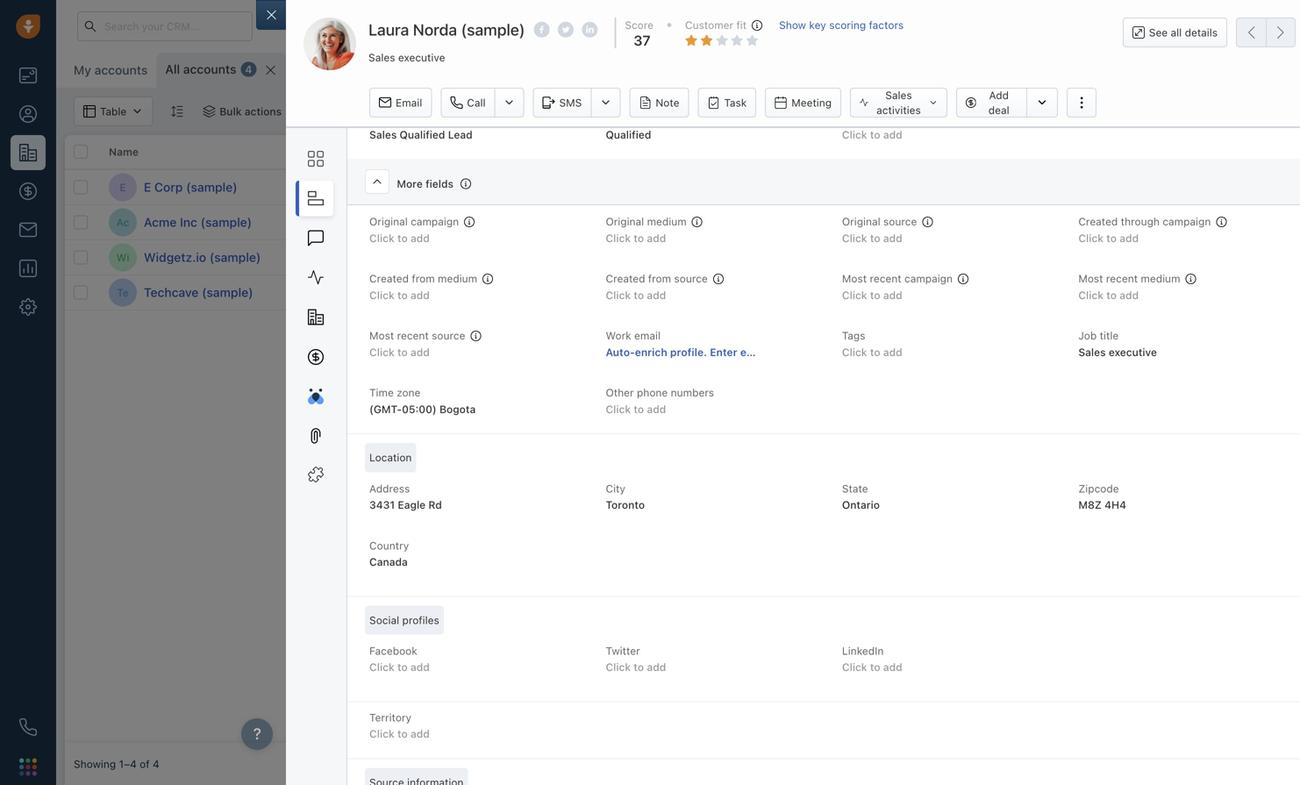 Task type: describe. For each thing, give the bounding box(es) containing it.
created through campaign
[[1079, 216, 1211, 228]]

state ontario
[[842, 482, 880, 511]]

l image
[[338, 208, 366, 236]]

freshworks switcher image
[[19, 758, 37, 776]]

4 inside all accounts 4
[[245, 63, 252, 75]]

add inside facebook click to add
[[411, 661, 430, 673]]

your
[[820, 20, 842, 32]]

ac
[[116, 216, 129, 228]]

bulk actions button
[[191, 97, 293, 126]]

facebook circled image
[[534, 20, 550, 39]]

country
[[369, 539, 409, 552]]

original source
[[842, 216, 917, 228]]

cell for l image
[[1249, 205, 1291, 240]]

acme inc (sample)
[[144, 215, 252, 229]]

created for created through campaign
[[1079, 216, 1118, 228]]

add inside territory click to add
[[411, 728, 430, 740]]

filter
[[324, 105, 350, 118]]

linkedin
[[842, 645, 884, 657]]

1 horizontal spatial email
[[740, 346, 768, 358]]

4h4
[[1105, 499, 1127, 511]]

click inside territory click to add
[[369, 728, 395, 740]]

widgetz.io
[[144, 250, 206, 265]]

phone
[[637, 387, 668, 399]]

press space to select this row. row containing techcave (sample)
[[65, 275, 328, 311]]

phone element
[[11, 710, 46, 745]]

recent for campaign
[[870, 273, 902, 285]]

showing
[[74, 758, 116, 770]]

from for source
[[648, 273, 671, 285]]

address
[[369, 482, 410, 495]]

your trial ends in 21 days
[[820, 20, 935, 32]]

sms button
[[533, 88, 591, 118]]

to inside row
[[505, 181, 515, 193]]

twitter
[[606, 645, 640, 657]]

score 37
[[625, 19, 654, 49]]

call button
[[441, 88, 494, 118]]

2 horizontal spatial source
[[883, 216, 917, 228]]

task for $ 100
[[896, 216, 916, 229]]

s image
[[338, 279, 366, 307]]

1 qualified from the left
[[400, 128, 445, 141]]

add inside other phone numbers click to add
[[647, 403, 666, 415]]

fit
[[736, 19, 747, 31]]

+ click to add
[[468, 181, 537, 193]]

profiles
[[402, 614, 439, 626]]

see
[[1149, 26, 1168, 39]]

source for created from source
[[674, 273, 708, 285]]

original for original campaign
[[369, 216, 408, 228]]

all accounts link
[[165, 61, 236, 78]]

to inside other phone numbers click to add
[[634, 403, 644, 415]]

techcave (sample)
[[144, 285, 253, 300]]

sales activities button down in at the top of page
[[850, 88, 947, 118]]

press space to select this row. row containing + click to add
[[328, 170, 1291, 205]]

0 vertical spatial email
[[634, 330, 661, 342]]

filter by
[[324, 105, 365, 118]]

19266343001
[[1126, 214, 1196, 227]]

note button
[[629, 88, 689, 118]]

e for e corp (sample)
[[144, 180, 151, 194]]

activities
[[877, 104, 921, 116]]

bulk
[[220, 105, 242, 118]]

m8z
[[1079, 499, 1102, 511]]

city
[[606, 482, 625, 495]]

inc
[[180, 215, 197, 229]]

bulk actions
[[220, 105, 282, 118]]

my accounts
[[74, 63, 148, 77]]

twitter click to add
[[606, 645, 666, 673]]

row group containing $ 100
[[328, 170, 1291, 311]]

state
[[842, 482, 868, 495]]

task
[[724, 97, 747, 109]]

click to add for most recent source
[[369, 346, 430, 358]]

most recent medium
[[1079, 273, 1180, 285]]

time
[[369, 387, 394, 399]]

see all details
[[1149, 26, 1218, 39]]

in
[[890, 20, 898, 32]]

add inside linkedin click to add
[[883, 661, 903, 673]]

filter by button
[[293, 97, 376, 126]]

recent for source
[[397, 330, 429, 342]]

campaign for most recent campaign
[[905, 273, 953, 285]]

to inside linkedin click to add
[[870, 661, 880, 673]]

showing 1–4 of 4
[[74, 758, 159, 770]]

acme inc (sample) link
[[144, 214, 252, 231]]

meeting button
[[765, 88, 841, 118]]

enter
[[710, 346, 737, 358]]

sampleacme.com link
[[468, 216, 555, 228]]

contacts
[[379, 146, 424, 158]]

laura norda (sample) dialog
[[256, 0, 1300, 785]]

name row
[[65, 135, 328, 170]]

related
[[337, 146, 376, 158]]

job title sales executive
[[1079, 330, 1157, 358]]

tags
[[842, 330, 865, 342]]

work email auto-enrich profile. enter email
[[606, 330, 768, 358]]

twitter circled image
[[558, 20, 574, 39]]

my for my territory accounts
[[296, 63, 314, 77]]

0 vertical spatial executive
[[398, 51, 445, 64]]

1–4
[[119, 758, 137, 770]]

work
[[606, 330, 631, 342]]

click inside tags click to add
[[842, 346, 867, 358]]

enrich
[[635, 346, 667, 358]]

e for e
[[120, 181, 126, 193]]

location
[[369, 452, 412, 464]]

click to add for most recent medium
[[1079, 289, 1139, 301]]

add for $ 3,200
[[873, 286, 893, 299]]

100
[[612, 214, 637, 230]]

Search your CRM... text field
[[77, 11, 253, 41]]

my for my accounts
[[74, 63, 91, 77]]

$ 3,200
[[600, 284, 651, 301]]

sms
[[559, 97, 582, 109]]

created from medium
[[369, 273, 477, 285]]

phone image
[[19, 719, 37, 736]]

country canada
[[369, 539, 409, 568]]

address 3431 eagle rd
[[369, 482, 442, 511]]

my territory accounts
[[296, 63, 421, 77]]

deal
[[989, 104, 1010, 116]]

(sample) down widgetz.io (sample) link
[[202, 285, 253, 300]]

most recent campaign
[[842, 273, 953, 285]]

19266520001
[[1126, 285, 1195, 297]]

laura norda (sample)
[[369, 20, 525, 39]]

sales activities
[[877, 89, 921, 116]]

lead
[[448, 128, 473, 141]]

j image
[[338, 243, 366, 272]]

toronto
[[606, 499, 645, 511]]

e corp (sample) link
[[144, 179, 237, 196]]

19266343001 link
[[1126, 213, 1196, 232]]

most for most recent campaign
[[842, 273, 867, 285]]

press space to select this row. row containing $ 3,200
[[328, 275, 1291, 311]]

ends
[[865, 20, 887, 32]]

actions
[[245, 105, 282, 118]]

click to add for original source
[[842, 232, 903, 244]]

email button
[[369, 88, 432, 118]]

to inside territory click to add
[[397, 728, 408, 740]]

send email image
[[1126, 19, 1139, 34]]

click to add for created through campaign
[[1079, 232, 1139, 244]]

accounts for all
[[183, 62, 236, 76]]

press space to select this row. row containing widgetz.io (sample)
[[65, 240, 328, 275]]

social
[[369, 614, 399, 626]]

sampleacme.com
[[468, 216, 555, 228]]

tags click to add
[[842, 330, 903, 358]]

container_wx8msf4aqz5i3rn1 image
[[203, 105, 215, 118]]

all
[[1171, 26, 1182, 39]]

to inside twitter click to add
[[634, 661, 644, 673]]

all
[[165, 62, 180, 76]]

add deal button
[[956, 88, 1026, 118]]



Task type: vqa. For each thing, say whether or not it's contained in the screenshot.
Zipcode
yes



Task type: locate. For each thing, give the bounding box(es) containing it.
0 horizontal spatial my
[[74, 63, 91, 77]]

(sample) for e corp (sample)
[[186, 180, 237, 194]]

1 vertical spatial 4
[[153, 758, 159, 770]]

2 horizontal spatial original
[[842, 216, 881, 228]]

most up tags
[[842, 273, 867, 285]]

(gmt-
[[369, 403, 402, 415]]

1 vertical spatial add
[[873, 216, 893, 229]]

+ add task for $ 3,200
[[863, 286, 916, 299]]

0 horizontal spatial campaign
[[411, 216, 459, 228]]

laura
[[369, 20, 409, 39]]

more fields
[[397, 178, 454, 190]]

ontario
[[842, 499, 880, 511]]

of
[[140, 758, 150, 770]]

norda
[[413, 20, 457, 39]]

2 vertical spatial add
[[873, 286, 893, 299]]

$ for $ 100
[[600, 214, 609, 230]]

by
[[353, 105, 365, 118]]

trial
[[844, 20, 862, 32]]

add for $ 100
[[873, 216, 893, 229]]

click to add down the created from medium
[[369, 289, 430, 301]]

most
[[842, 273, 867, 285], [1079, 273, 1103, 285], [369, 330, 394, 342]]

sales for sales qualified lead
[[369, 128, 397, 141]]

click to add for created from source
[[606, 289, 666, 301]]

most recent source
[[369, 330, 465, 342]]

+ for $ 100
[[863, 216, 870, 229]]

1 vertical spatial executive
[[1109, 346, 1157, 358]]

2 $ from the top
[[600, 284, 609, 301]]

to inside tags click to add
[[870, 346, 880, 358]]

all accounts 4
[[165, 62, 252, 76]]

more
[[397, 178, 423, 190]]

sales qualified lead
[[369, 128, 473, 141]]

recent up title
[[1106, 273, 1138, 285]]

(sample) right 'inc'
[[201, 215, 252, 229]]

add inside twitter click to add
[[647, 661, 666, 673]]

email
[[634, 330, 661, 342], [740, 346, 768, 358]]

sales
[[369, 51, 395, 64], [885, 89, 912, 101], [369, 128, 397, 141], [1079, 346, 1106, 358]]

source down the created from medium
[[432, 330, 465, 342]]

sales up the related contacts
[[369, 128, 397, 141]]

recent down original source
[[870, 273, 902, 285]]

medium up the 'most recent source'
[[438, 273, 477, 285]]

cell
[[1249, 170, 1291, 204], [1249, 205, 1291, 240], [1249, 240, 1291, 275], [1249, 275, 1291, 310]]

grid
[[65, 133, 1291, 743]]

show
[[779, 19, 806, 31]]

0 horizontal spatial e
[[120, 181, 126, 193]]

2 cell from the top
[[1249, 205, 1291, 240]]

profile.
[[670, 346, 707, 358]]

add deal
[[989, 89, 1010, 116]]

click to add down activities
[[842, 128, 903, 141]]

created for created from source
[[606, 273, 645, 285]]

0 vertical spatial $
[[600, 214, 609, 230]]

click inside twitter click to add
[[606, 661, 631, 673]]

3 cell from the top
[[1249, 240, 1291, 275]]

$ left 3,200
[[600, 284, 609, 301]]

1 cell from the top
[[1249, 170, 1291, 204]]

05:00)
[[402, 403, 437, 415]]

0 horizontal spatial most
[[369, 330, 394, 342]]

most for most recent source
[[369, 330, 394, 342]]

sales activities button down 21
[[850, 88, 956, 118]]

add inside add deal
[[989, 89, 1009, 101]]

techcave
[[144, 285, 199, 300]]

add up deal
[[989, 89, 1009, 101]]

sales for sales executive
[[369, 51, 395, 64]]

task for $ 3,200
[[896, 286, 916, 299]]

0 horizontal spatial medium
[[438, 273, 477, 285]]

medium right the 100
[[647, 216, 687, 228]]

call
[[467, 97, 486, 109]]

original campaign
[[369, 216, 459, 228]]

numbers
[[671, 387, 714, 399]]

time zone (gmt-05:00) bogota
[[369, 387, 476, 415]]

click to add down original medium at the top
[[606, 232, 666, 244]]

sales inside job title sales executive
[[1079, 346, 1106, 358]]

4 up the "bulk actions"
[[245, 63, 252, 75]]

canada
[[369, 556, 408, 568]]

+ for $ 3,200
[[863, 286, 870, 299]]

1 vertical spatial $
[[600, 284, 609, 301]]

e
[[144, 180, 151, 194], [120, 181, 126, 193]]

1 + add task from the top
[[863, 216, 916, 229]]

click to add for created from medium
[[369, 289, 430, 301]]

click to add for original campaign
[[369, 232, 430, 244]]

2 qualified from the left
[[606, 128, 651, 141]]

2 original from the left
[[606, 216, 644, 228]]

cell for j icon
[[1249, 240, 1291, 275]]

1 horizontal spatial most
[[842, 273, 867, 285]]

cell for j image
[[1249, 170, 1291, 204]]

1 vertical spatial task
[[896, 286, 916, 299]]

factors
[[869, 19, 904, 31]]

sales inside the sales activities
[[885, 89, 912, 101]]

press space to select this row. row containing $ 100
[[328, 205, 1291, 240]]

campaign
[[411, 216, 459, 228], [1163, 216, 1211, 228], [905, 273, 953, 285]]

click
[[842, 128, 867, 141], [478, 181, 502, 193], [369, 232, 395, 244], [606, 232, 631, 244], [842, 232, 867, 244], [1079, 232, 1104, 244], [369, 289, 395, 301], [606, 289, 631, 301], [842, 289, 867, 301], [1079, 289, 1104, 301], [369, 346, 395, 358], [842, 346, 867, 358], [606, 403, 631, 415], [369, 661, 395, 673], [606, 661, 631, 673], [842, 661, 867, 673], [369, 728, 395, 740]]

sales executive
[[369, 51, 445, 64]]

+
[[468, 181, 475, 193], [863, 216, 870, 229], [863, 286, 870, 299]]

press space to select this row. row
[[65, 170, 328, 205], [328, 170, 1291, 205], [65, 205, 328, 240], [328, 205, 1291, 240], [65, 240, 328, 275], [328, 240, 1291, 275], [65, 275, 328, 311], [328, 275, 1291, 311]]

executive inside job title sales executive
[[1109, 346, 1157, 358]]

3 original from the left
[[842, 216, 881, 228]]

click to add for original medium
[[606, 232, 666, 244]]

(sample) for laura norda (sample)
[[461, 20, 525, 39]]

click to add down the 'most recent source'
[[369, 346, 430, 358]]

click to add down most recent medium
[[1079, 289, 1139, 301]]

row group
[[65, 170, 328, 311], [328, 170, 1291, 311]]

2 + add task from the top
[[863, 286, 916, 299]]

1 row group from the left
[[65, 170, 328, 311]]

most up time on the left of page
[[369, 330, 394, 342]]

0 vertical spatial source
[[883, 216, 917, 228]]

+ up most recent campaign
[[863, 216, 870, 229]]

4 right of
[[153, 758, 159, 770]]

1 vertical spatial email
[[740, 346, 768, 358]]

(sample) left facebook circled "image"
[[461, 20, 525, 39]]

click inside facebook click to add
[[369, 661, 395, 673]]

to
[[870, 128, 880, 141], [505, 181, 515, 193], [397, 232, 408, 244], [634, 232, 644, 244], [870, 232, 880, 244], [1107, 232, 1117, 244], [397, 289, 408, 301], [634, 289, 644, 301], [870, 289, 880, 301], [1107, 289, 1117, 301], [397, 346, 408, 358], [870, 346, 880, 358], [634, 403, 644, 415], [397, 661, 408, 673], [634, 661, 644, 673], [870, 661, 880, 673], [397, 728, 408, 740]]

acme
[[144, 215, 177, 229]]

original for original medium
[[606, 216, 644, 228]]

1 vertical spatial +
[[863, 216, 870, 229]]

$ left the 100
[[600, 214, 609, 230]]

click to add for most recent campaign
[[842, 289, 903, 301]]

accounts for my
[[94, 63, 148, 77]]

2 horizontal spatial campaign
[[1163, 216, 1211, 228]]

add up most recent campaign
[[873, 216, 893, 229]]

recent up zone
[[397, 330, 429, 342]]

1 $ from the top
[[600, 214, 609, 230]]

2 my from the left
[[296, 63, 314, 77]]

+ add task for $ 100
[[863, 216, 916, 229]]

qualified up contacts at the top of page
[[400, 128, 445, 141]]

campaign down original source
[[905, 273, 953, 285]]

from up the 'most recent source'
[[412, 273, 435, 285]]

add down most recent campaign
[[873, 286, 893, 299]]

e up ac
[[120, 181, 126, 193]]

email right the enter
[[740, 346, 768, 358]]

1 from from the left
[[412, 273, 435, 285]]

created down the 100
[[606, 273, 645, 285]]

zipcode m8z 4h4
[[1079, 482, 1127, 511]]

press space to select this row. row containing acme inc (sample)
[[65, 205, 328, 240]]

1 horizontal spatial recent
[[870, 273, 902, 285]]

1 horizontal spatial my
[[296, 63, 314, 77]]

0 horizontal spatial recent
[[397, 330, 429, 342]]

2 horizontal spatial most
[[1079, 273, 1103, 285]]

2 horizontal spatial recent
[[1106, 273, 1138, 285]]

executive
[[398, 51, 445, 64], [1109, 346, 1157, 358]]

techcave (sample) link
[[144, 284, 253, 301]]

1 vertical spatial source
[[674, 273, 708, 285]]

0 vertical spatial + add task
[[863, 216, 916, 229]]

2 horizontal spatial created
[[1079, 216, 1118, 228]]

(sample) for acme inc (sample)
[[201, 215, 252, 229]]

original right l image
[[369, 216, 408, 228]]

scoring
[[829, 19, 866, 31]]

0 horizontal spatial qualified
[[400, 128, 445, 141]]

1 horizontal spatial campaign
[[905, 273, 953, 285]]

sales for sales activities
[[885, 89, 912, 101]]

0 horizontal spatial email
[[634, 330, 661, 342]]

1 horizontal spatial qualified
[[606, 128, 651, 141]]

customer
[[685, 19, 734, 31]]

email
[[396, 97, 422, 109]]

0 horizontal spatial from
[[412, 273, 435, 285]]

0 horizontal spatial source
[[432, 330, 465, 342]]

e left corp
[[144, 180, 151, 194]]

email up enrich
[[634, 330, 661, 342]]

19266520001 link
[[1126, 283, 1195, 302]]

1 horizontal spatial accounts
[[183, 62, 236, 76]]

0 horizontal spatial accounts
[[94, 63, 148, 77]]

(sample) down name row
[[186, 180, 237, 194]]

zone
[[397, 387, 421, 399]]

row group containing e corp (sample)
[[65, 170, 328, 311]]

medium for most recent medium
[[1141, 273, 1180, 285]]

source up most recent campaign
[[883, 216, 917, 228]]

sales down 'job' at the right top of the page
[[1079, 346, 1106, 358]]

medium for created from medium
[[438, 273, 477, 285]]

e corp (sample)
[[144, 180, 237, 194]]

2 vertical spatial +
[[863, 286, 870, 299]]

2 row group from the left
[[328, 170, 1291, 311]]

click to add down most recent campaign
[[842, 289, 903, 301]]

created for created from medium
[[369, 273, 409, 285]]

linkedin click to add
[[842, 645, 903, 673]]

through
[[1121, 216, 1160, 228]]

sales up activities
[[885, 89, 912, 101]]

created right s icon
[[369, 273, 409, 285]]

+ down most recent campaign
[[863, 286, 870, 299]]

0 horizontal spatial original
[[369, 216, 408, 228]]

sales down laura
[[369, 51, 395, 64]]

click to add down the through
[[1079, 232, 1139, 244]]

territory
[[369, 711, 412, 724]]

fields
[[426, 178, 454, 190]]

accounts left all at the top of the page
[[94, 63, 148, 77]]

see all details button
[[1123, 18, 1227, 47]]

medium down 19266343001 link
[[1141, 273, 1180, 285]]

37
[[634, 32, 651, 49]]

most for most recent medium
[[1079, 273, 1103, 285]]

0 vertical spatial add
[[989, 89, 1009, 101]]

3431
[[369, 499, 395, 511]]

click inside other phone numbers click to add
[[606, 403, 631, 415]]

recent
[[870, 273, 902, 285], [1106, 273, 1138, 285], [397, 330, 429, 342]]

2 horizontal spatial accounts
[[368, 63, 421, 77]]

(sample) inside dialog
[[461, 20, 525, 39]]

task down most recent campaign
[[896, 286, 916, 299]]

original up most recent campaign
[[842, 216, 881, 228]]

$ for $ 3,200
[[600, 284, 609, 301]]

to inside facebook click to add
[[397, 661, 408, 673]]

qualified down note button
[[606, 128, 651, 141]]

name
[[109, 146, 139, 158]]

$ 100
[[600, 214, 637, 230]]

source for most recent source
[[432, 330, 465, 342]]

1 my from the left
[[74, 63, 91, 77]]

0 vertical spatial 4
[[245, 63, 252, 75]]

executive down norda
[[398, 51, 445, 64]]

$
[[600, 214, 609, 230], [600, 284, 609, 301]]

2 from from the left
[[648, 273, 671, 285]]

campaign right the through
[[1163, 216, 1211, 228]]

linkedin circled image
[[582, 20, 598, 39]]

from down original medium at the top
[[648, 273, 671, 285]]

created left the through
[[1079, 216, 1118, 228]]

job
[[1079, 330, 1097, 342]]

zipcode
[[1079, 482, 1119, 495]]

source right 3,200
[[674, 273, 708, 285]]

campaign down fields
[[411, 216, 459, 228]]

click to add down original campaign
[[369, 232, 430, 244]]

1 horizontal spatial e
[[144, 180, 151, 194]]

score
[[625, 19, 654, 31]]

1 horizontal spatial original
[[606, 216, 644, 228]]

1 horizontal spatial created
[[606, 273, 645, 285]]

press space to select this row. row containing e corp (sample)
[[65, 170, 328, 205]]

+ right fields
[[468, 181, 475, 193]]

1 horizontal spatial medium
[[647, 216, 687, 228]]

2 vertical spatial source
[[432, 330, 465, 342]]

click inside linkedin click to add
[[842, 661, 867, 673]]

1 task from the top
[[896, 216, 916, 229]]

j image
[[338, 173, 366, 201]]

0 horizontal spatial executive
[[398, 51, 445, 64]]

executive down title
[[1109, 346, 1157, 358]]

1 horizontal spatial 4
[[245, 63, 252, 75]]

recent for medium
[[1106, 273, 1138, 285]]

(sample) up the techcave (sample)
[[209, 250, 261, 265]]

0 vertical spatial +
[[468, 181, 475, 193]]

3,200
[[612, 284, 651, 301]]

1 horizontal spatial from
[[648, 273, 671, 285]]

4 cell from the top
[[1249, 275, 1291, 310]]

bogota
[[439, 403, 476, 415]]

show key scoring factors
[[779, 19, 904, 31]]

territory click to add
[[369, 711, 430, 740]]

+ add task up most recent campaign
[[863, 216, 916, 229]]

cell for s icon
[[1249, 275, 1291, 310]]

2 horizontal spatial medium
[[1141, 273, 1180, 285]]

1 vertical spatial + add task
[[863, 286, 916, 299]]

click to add down original source
[[842, 232, 903, 244]]

widgetz.io (sample)
[[144, 250, 261, 265]]

campaign for created through campaign
[[1163, 216, 1211, 228]]

0 horizontal spatial 4
[[153, 758, 159, 770]]

grid containing $ 100
[[65, 133, 1291, 743]]

accounts
[[183, 62, 236, 76], [94, 63, 148, 77], [368, 63, 421, 77]]

37 button
[[629, 32, 651, 49]]

+ add task down most recent campaign
[[863, 286, 916, 299]]

accounts right all at the top of the page
[[183, 62, 236, 76]]

original for original source
[[842, 216, 881, 228]]

0 horizontal spatial created
[[369, 273, 409, 285]]

1 horizontal spatial source
[[674, 273, 708, 285]]

1 horizontal spatial executive
[[1109, 346, 1157, 358]]

from for medium
[[412, 273, 435, 285]]

2 task from the top
[[896, 286, 916, 299]]

most up 'job' at the right top of the page
[[1079, 273, 1103, 285]]

territory
[[317, 63, 364, 77]]

1 original from the left
[[369, 216, 408, 228]]

0 vertical spatial task
[[896, 216, 916, 229]]

add inside tags click to add
[[883, 346, 903, 358]]

task up most recent campaign
[[896, 216, 916, 229]]

facebook click to add
[[369, 645, 430, 673]]

accounts up email button in the top of the page
[[368, 63, 421, 77]]

click to add down created from source
[[606, 289, 666, 301]]

original up created from source
[[606, 216, 644, 228]]

auto-
[[606, 346, 635, 358]]

other phone numbers click to add
[[606, 387, 714, 415]]



